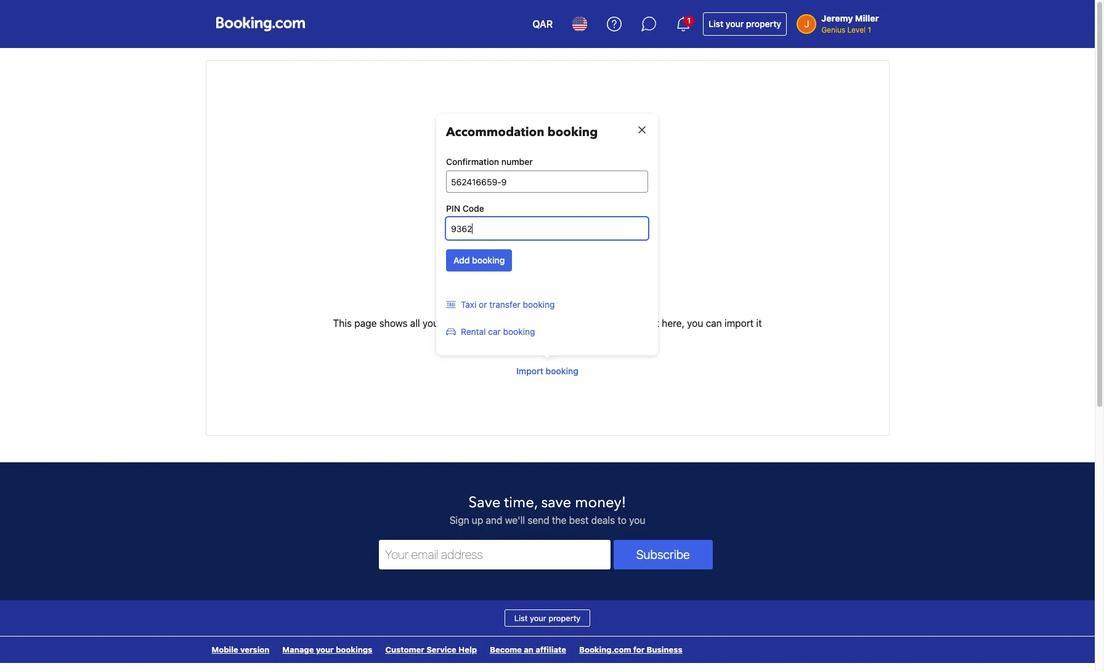 Task type: locate. For each thing, give the bounding box(es) containing it.
subscribe button
[[613, 540, 713, 570]]

deals
[[591, 515, 615, 526]]

miller
[[855, 13, 879, 23]]

import
[[516, 366, 543, 377]]

service
[[427, 645, 457, 655]]

sign
[[450, 515, 469, 526]]

list
[[709, 18, 724, 29], [514, 614, 528, 624]]

and down don't
[[620, 333, 637, 344]]

all
[[410, 318, 420, 329]]

mobile
[[212, 645, 238, 655]]

booking right the import
[[546, 366, 579, 377]]

save
[[469, 493, 501, 513]]

Your email address email field
[[379, 540, 610, 570]]

if
[[491, 318, 497, 329]]

qar
[[533, 18, 553, 30]]

booking right a
[[554, 318, 590, 329]]

property
[[746, 18, 781, 29], [549, 614, 581, 624]]

you right to
[[629, 515, 645, 526]]

list your property link up affiliate
[[504, 610, 591, 627]]

list up become an affiliate
[[514, 614, 528, 624]]

live
[[553, 286, 579, 306]]

add booking button
[[446, 250, 512, 272]]

0 horizontal spatial and
[[486, 515, 503, 526]]

genius
[[822, 25, 846, 35]]

1 vertical spatial list your property
[[514, 614, 581, 624]]

the
[[552, 515, 567, 526]]

1 horizontal spatial list your property link
[[703, 12, 787, 36]]

manage your bookings
[[282, 645, 372, 655]]

1 horizontal spatial list
[[709, 18, 724, 29]]

and
[[620, 333, 637, 344], [486, 515, 503, 526]]

1 vertical spatial list your property link
[[504, 610, 591, 627]]

1 horizontal spatial number
[[583, 333, 618, 344]]

1 horizontal spatial 1
[[868, 25, 871, 35]]

1 vertical spatial property
[[549, 614, 581, 624]]

affiliate
[[536, 645, 566, 655]]

2 it from the left
[[756, 318, 762, 329]]

0 horizontal spatial 1
[[687, 16, 691, 25]]

taxi or transfer booking link
[[446, 294, 555, 316]]

this
[[333, 318, 352, 329]]

booking up made
[[523, 299, 555, 310]]

add booking
[[454, 255, 505, 266]]

you
[[500, 318, 516, 329], [687, 318, 703, 329], [629, 515, 645, 526]]

0 vertical spatial property
[[746, 18, 781, 29]]

list your property right 1 button
[[709, 18, 781, 29]]

list right 1 button
[[709, 18, 724, 29]]

0 horizontal spatial list your property link
[[504, 610, 591, 627]]

1
[[687, 16, 691, 25], [868, 25, 871, 35]]

save
[[541, 493, 571, 513]]

add
[[454, 255, 470, 266]]

number
[[501, 157, 533, 167], [583, 333, 618, 344]]

number down but at the top of the page
[[583, 333, 618, 344]]

confirmation number
[[446, 157, 533, 167]]

manage
[[282, 645, 314, 655]]

0 horizontal spatial it
[[654, 318, 659, 329]]

it
[[654, 318, 659, 329], [756, 318, 762, 329]]

money!
[[575, 493, 626, 513]]

1 horizontal spatial it
[[756, 318, 762, 329]]

0 vertical spatial and
[[620, 333, 637, 344]]

0 horizontal spatial list
[[514, 614, 528, 624]]

you right the if
[[500, 318, 516, 329]]

1 horizontal spatial property
[[746, 18, 781, 29]]

or
[[479, 299, 487, 310]]

0 vertical spatial number
[[501, 157, 533, 167]]

number down accommodation booking
[[501, 157, 533, 167]]

accommodation booking
[[446, 124, 598, 140]]

to
[[618, 515, 627, 526]]

1 horizontal spatial and
[[620, 333, 637, 344]]

list your property up affiliate
[[514, 614, 581, 624]]

1 button
[[669, 9, 698, 39]]

but
[[592, 318, 607, 329]]

navigation
[[206, 637, 689, 664], [210, 664, 885, 672]]

property inside save time, save money! footer
[[549, 614, 581, 624]]

1 vertical spatial number
[[583, 333, 618, 344]]

1 inside jeremy miller genius level 1
[[868, 25, 871, 35]]

your right 'all'
[[423, 318, 442, 329]]

list your property
[[709, 18, 781, 29], [514, 614, 581, 624]]

booking
[[548, 124, 598, 140], [472, 255, 505, 266], [523, 299, 555, 310], [554, 318, 590, 329], [503, 327, 535, 337], [486, 333, 522, 344], [546, 366, 579, 377]]

1 vertical spatial and
[[486, 515, 503, 526]]

0 horizontal spatial property
[[549, 614, 581, 624]]

it right see
[[654, 318, 659, 329]]

and inside this page shows all your bookings. if you made a booking but don't see it here, you can import it using your booking confirmation number and pin.
[[620, 333, 637, 344]]

don't
[[610, 318, 633, 329]]

booking.com for business link
[[573, 637, 689, 664]]

subscribe
[[636, 548, 690, 562]]

list your property link right 1 button
[[703, 12, 787, 36]]

your trips live here
[[480, 286, 615, 306]]

code
[[463, 203, 484, 214]]

number inside this page shows all your bookings. if you made a booking but don't see it here, you can import it using your booking confirmation number and pin.
[[583, 333, 618, 344]]

it right import
[[756, 318, 762, 329]]

jeremy
[[822, 13, 853, 23]]

list your property link
[[703, 12, 787, 36], [504, 610, 591, 627]]

1 horizontal spatial you
[[629, 515, 645, 526]]

booking.com
[[579, 645, 631, 655]]

booking.com online hotel reservations image
[[216, 17, 305, 31]]

become an affiliate link
[[484, 637, 572, 664]]

0 horizontal spatial list your property
[[514, 614, 581, 624]]

taxi
[[461, 299, 477, 310]]

import booking button
[[512, 360, 583, 383]]

page
[[354, 318, 377, 329]]

time,
[[504, 493, 538, 513]]

and right up at the left of the page
[[486, 515, 503, 526]]

rental
[[461, 327, 486, 337]]

0 vertical spatial list your property
[[709, 18, 781, 29]]

import
[[725, 318, 754, 329]]

you left can
[[687, 318, 703, 329]]

up
[[472, 515, 483, 526]]

made
[[518, 318, 543, 329]]

your
[[726, 18, 744, 29], [423, 318, 442, 329], [464, 333, 483, 344], [530, 614, 546, 624], [316, 645, 334, 655]]

rental car booking link
[[446, 321, 535, 343]]

import booking
[[516, 366, 579, 377]]

an
[[524, 645, 534, 655]]

car
[[488, 327, 501, 337]]

your
[[480, 286, 513, 306]]

PIN Code field
[[446, 218, 648, 240]]

1 vertical spatial list
[[514, 614, 528, 624]]

jeremy miller genius level 1
[[822, 13, 879, 35]]

booking right add
[[472, 255, 505, 266]]



Task type: vqa. For each thing, say whether or not it's contained in the screenshot.
1 within button
yes



Task type: describe. For each thing, give the bounding box(es) containing it.
booking down the if
[[486, 333, 522, 344]]

2 horizontal spatial you
[[687, 318, 703, 329]]

your down bookings.
[[464, 333, 483, 344]]

save time, save money! footer
[[0, 462, 1095, 672]]

this page shows all your bookings. if you made a booking but don't see it here, you can import it using your booking confirmation number and pin.
[[333, 318, 762, 344]]

best
[[569, 515, 589, 526]]

list your property inside save time, save money! footer
[[514, 614, 581, 624]]

customer service help
[[385, 645, 477, 655]]

using
[[437, 333, 461, 344]]

confirmation
[[446, 157, 499, 167]]

booking.com for business
[[579, 645, 683, 655]]

booking up confirmation number field
[[548, 124, 598, 140]]

for
[[633, 645, 645, 655]]

can
[[706, 318, 722, 329]]

business
[[647, 645, 683, 655]]

send
[[528, 515, 550, 526]]

taxi or transfer booking
[[461, 299, 555, 310]]

we'll
[[505, 515, 525, 526]]

your right "manage"
[[316, 645, 334, 655]]

customer
[[385, 645, 425, 655]]

1 it from the left
[[654, 318, 659, 329]]

qar button
[[525, 9, 560, 39]]

accommodation
[[446, 124, 544, 140]]

0 vertical spatial list your property link
[[703, 12, 787, 36]]

see
[[635, 318, 651, 329]]

level
[[848, 25, 866, 35]]

0 horizontal spatial you
[[500, 318, 516, 329]]

and inside save time, save money! sign up and we'll send the best deals to you
[[486, 515, 503, 526]]

transfer
[[489, 299, 521, 310]]

here,
[[662, 318, 685, 329]]

your up "an"
[[530, 614, 546, 624]]

become
[[490, 645, 522, 655]]

booking right car
[[503, 327, 535, 337]]

mobile version
[[212, 645, 270, 655]]

bookings.
[[445, 318, 489, 329]]

booking inside button
[[472, 255, 505, 266]]

pin code
[[446, 203, 484, 214]]

list inside save time, save money! footer
[[514, 614, 528, 624]]

mobile version link
[[206, 637, 276, 664]]

confirmation
[[525, 333, 581, 344]]

help
[[459, 645, 477, 655]]

0 horizontal spatial number
[[501, 157, 533, 167]]

Confirmation number field
[[446, 171, 648, 193]]

you inside save time, save money! sign up and we'll send the best deals to you
[[629, 515, 645, 526]]

save time, save money! sign up and we'll send the best deals to you
[[450, 493, 645, 526]]

1 horizontal spatial list your property
[[709, 18, 781, 29]]

here
[[582, 286, 615, 306]]

pin
[[446, 203, 460, 214]]

become an affiliate
[[490, 645, 566, 655]]

a
[[546, 318, 551, 329]]

rental car booking
[[461, 327, 535, 337]]

trips
[[517, 286, 549, 306]]

shows
[[379, 318, 408, 329]]

customer service help link
[[379, 637, 483, 664]]

pin.
[[640, 333, 658, 344]]

your right 1 button
[[726, 18, 744, 29]]

bookings
[[336, 645, 372, 655]]

0 vertical spatial list
[[709, 18, 724, 29]]

navigation containing mobile version
[[206, 637, 689, 664]]

manage your bookings link
[[276, 637, 379, 664]]

1 inside button
[[687, 16, 691, 25]]

booking inside dropdown button
[[546, 366, 579, 377]]

version
[[240, 645, 270, 655]]



